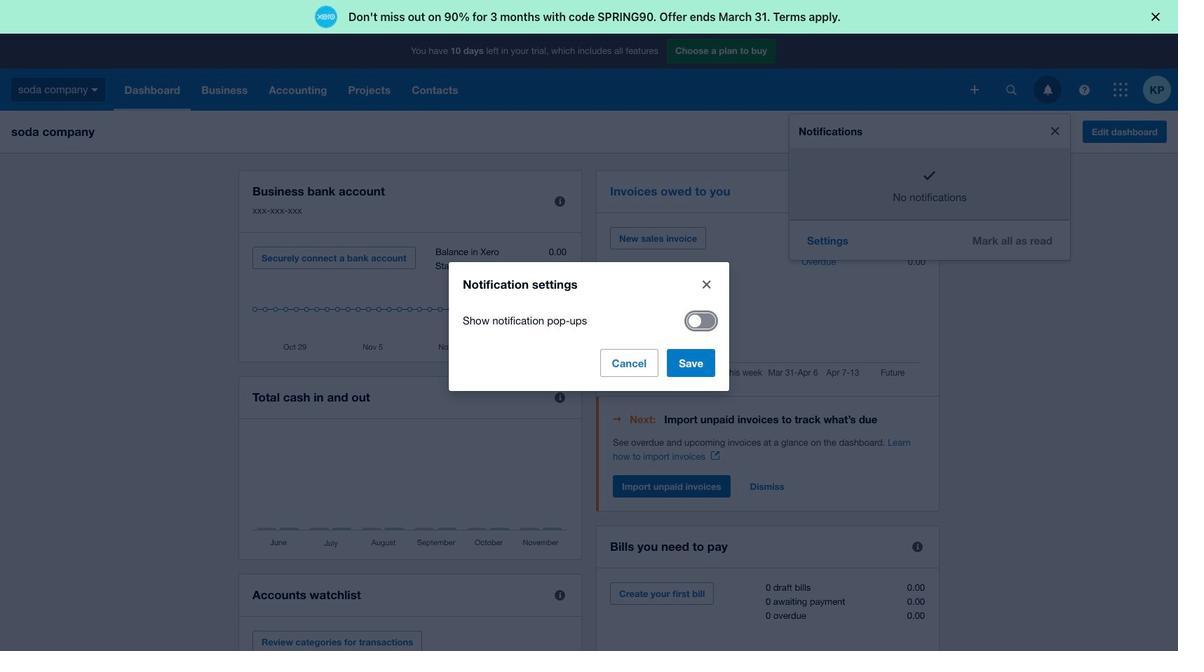 Task type: locate. For each thing, give the bounding box(es) containing it.
group
[[790, 114, 1070, 260]]

0 vertical spatial dialog
[[0, 0, 1178, 34]]

empty state bank feed widget with a tooltip explaining the feature. includes a 'securely connect a bank account' button and a data-less flat line graph marking four weekly dates, indicating future account balance tracking. image
[[252, 247, 568, 351]]

empty state of the bills widget with a 'create your first bill' button and an unpopulated column graph. image
[[610, 583, 926, 651]]

banner
[[0, 0, 1178, 651]]

dialog
[[0, 0, 1178, 34], [449, 262, 729, 391]]

svg image
[[1079, 85, 1089, 95]]

heading
[[613, 411, 926, 428]]

empty state widget for the total cash in and out feature, displaying a column graph summarising bank transaction data as total money in versus total money out across all connected bank accounts, enabling a visual comparison of the two amounts. image
[[252, 433, 568, 549]]

opens in a new tab image
[[711, 452, 719, 460]]

svg image
[[1114, 83, 1128, 97], [1006, 85, 1016, 95], [1043, 85, 1052, 95], [971, 86, 979, 94], [92, 88, 99, 92]]

panel body document
[[613, 436, 926, 464], [613, 436, 926, 464]]



Task type: vqa. For each thing, say whether or not it's contained in the screenshot.
Invite users to Projects image
no



Task type: describe. For each thing, give the bounding box(es) containing it.
1 vertical spatial dialog
[[449, 262, 729, 391]]



